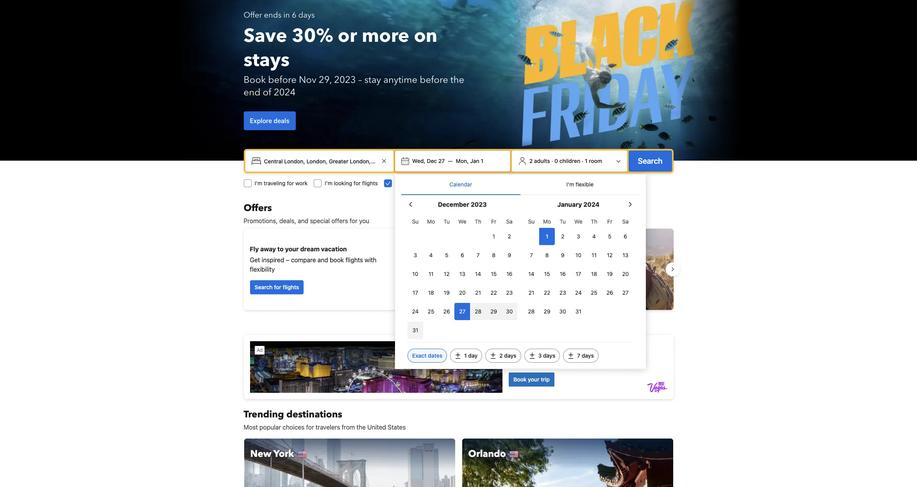 Task type: describe. For each thing, give the bounding box(es) containing it.
dates
[[428, 352, 443, 359]]

exact dates
[[413, 352, 443, 359]]

book
[[244, 74, 266, 86]]

23 December 2023 checkbox
[[502, 284, 518, 302]]

destinations inside 'save 15% with late escape deals explore thousands of destinations worldwide and save 15% or more'
[[530, 257, 564, 264]]

2 inside button
[[530, 158, 533, 164]]

0 horizontal spatial late
[[486, 284, 497, 291]]

york
[[274, 448, 294, 461]]

4 for 4 'checkbox'
[[593, 233, 596, 240]]

explore inside 'save 15% with late escape deals explore thousands of destinations worldwide and save 15% or more'
[[468, 257, 489, 264]]

27 January 2024 checkbox
[[618, 284, 634, 302]]

states
[[388, 424, 406, 431]]

31 December 2023 checkbox
[[408, 322, 424, 339]]

1 14 from the left
[[476, 271, 481, 277]]

2 January 2024 checkbox
[[555, 228, 571, 245]]

days inside offer ends in 6 days save 30% or more on stays book before nov 29, 2023 – stay anytime before the end of 2024
[[299, 10, 315, 20]]

th for 2023
[[475, 218, 482, 225]]

children
[[560, 158, 581, 164]]

5 December 2023 checkbox
[[439, 247, 455, 264]]

2 horizontal spatial the
[[470, 180, 478, 187]]

26 for 26 december 2023 checkbox
[[444, 308, 450, 315]]

18 for the 18 checkbox
[[592, 271, 598, 277]]

19 December 2023 checkbox
[[439, 284, 455, 302]]

26 for 26 option
[[607, 289, 614, 296]]

31 for '31 december 2023' checkbox
[[413, 327, 419, 334]]

offers promotions, deals, and special offers for you
[[244, 202, 370, 224]]

23 January 2024 checkbox
[[555, 284, 571, 302]]

tu for january
[[560, 218, 566, 225]]

1 before from the left
[[268, 74, 297, 86]]

1 January 2024 checkbox
[[540, 228, 555, 245]]

7 for 7 option
[[477, 252, 480, 259]]

wed, dec 27 — mon, jan 1
[[413, 158, 484, 164]]

1 vertical spatial 2024
[[584, 201, 600, 208]]

—
[[448, 158, 453, 164]]

8 January 2024 checkbox
[[540, 247, 555, 264]]

most
[[244, 424, 258, 431]]

6 December 2023 checkbox
[[455, 247, 471, 264]]

16 for 16 january 2024 option at the bottom
[[560, 271, 566, 277]]

25 January 2024 checkbox
[[587, 284, 603, 302]]

2 adults · 0 children · 1 room button
[[515, 154, 624, 169]]

15 for 15 december 2023 option
[[491, 271, 497, 277]]

save inside offer ends in 6 days save 30% or more on stays book before nov 29, 2023 – stay anytime before the end of 2024
[[244, 23, 287, 49]]

end
[[244, 86, 261, 99]]

10 for the 10 january 2024 checkbox
[[576, 252, 582, 259]]

Where are you going? field
[[261, 154, 380, 168]]

23 for the 23 checkbox
[[507, 289, 513, 296]]

dec
[[427, 158, 437, 164]]

27 for 27 checkbox
[[623, 289, 629, 296]]

31 for 31 checkbox
[[576, 308, 582, 315]]

i'm looking for flights
[[325, 180, 378, 187]]

destinations inside trending destinations most popular choices for travelers from the united states
[[287, 408, 343, 421]]

31 cell
[[408, 320, 424, 339]]

2 days
[[500, 352, 517, 359]]

2 adults · 0 children · 1 room
[[530, 158, 603, 164]]

29,
[[319, 74, 332, 86]]

7 for 7 january 2024 checkbox
[[530, 252, 533, 259]]

25 December 2023 checkbox
[[424, 303, 439, 320]]

choices
[[283, 424, 305, 431]]

orlando link
[[462, 438, 674, 487]]

28 January 2024 checkbox
[[524, 303, 540, 320]]

ends
[[264, 10, 282, 20]]

work
[[296, 180, 308, 187]]

5 January 2024 checkbox
[[603, 228, 618, 245]]

with inside 'save 15% with late escape deals explore thousands of destinations worldwide and save 15% or more'
[[499, 246, 513, 253]]

traveling
[[264, 180, 286, 187]]

dream
[[300, 246, 320, 253]]

23 for the "23 january 2024" checkbox at the bottom of the page
[[560, 289, 567, 296]]

deals
[[274, 117, 290, 124]]

0 vertical spatial explore
[[250, 117, 272, 124]]

5 for '5' option
[[445, 252, 449, 259]]

jan
[[471, 158, 480, 164]]

1 right jan
[[481, 158, 484, 164]]

flexibility
[[250, 266, 275, 273]]

mon,
[[456, 158, 469, 164]]

mo for december
[[427, 218, 435, 225]]

search button
[[629, 151, 672, 172]]

escape inside find late escape deals link
[[498, 284, 517, 291]]

1 vertical spatial 15%
[[526, 266, 538, 273]]

mo for january
[[544, 218, 552, 225]]

30 for the 30 january 2024 option
[[560, 308, 567, 315]]

28 December 2023 checkbox
[[471, 303, 486, 320]]

fly away to your dream vacation get inspired – compare and book flights with flexibility
[[250, 246, 377, 273]]

results
[[408, 180, 425, 187]]

will
[[427, 180, 435, 187]]

wed,
[[413, 158, 426, 164]]

sa for 2024
[[623, 218, 629, 225]]

january 2024
[[558, 201, 600, 208]]

new york link
[[244, 438, 456, 487]]

1 left 2 option
[[493, 233, 495, 240]]

21 for the 21 option
[[529, 289, 535, 296]]

find late escape deals link
[[468, 280, 538, 294]]

11 for 11 "option"
[[592, 252, 597, 259]]

room
[[589, 158, 603, 164]]

get
[[250, 257, 260, 264]]

day
[[469, 352, 478, 359]]

2 horizontal spatial 7
[[578, 352, 581, 359]]

11 December 2023 checkbox
[[424, 266, 439, 283]]

29 December 2023 checkbox
[[486, 303, 502, 320]]

27 for 27 "checkbox" on the bottom
[[460, 308, 466, 315]]

15 January 2024 checkbox
[[540, 266, 555, 283]]

2 before from the left
[[420, 74, 449, 86]]

popular
[[260, 424, 281, 431]]

9 for the 9 checkbox
[[562, 252, 565, 259]]

your results will be shown on the map.
[[395, 180, 492, 187]]

13 for 13 checkbox at the bottom of the page
[[623, 252, 629, 259]]

12 December 2023 checkbox
[[439, 266, 455, 283]]

escape inside 'save 15% with late escape deals explore thousands of destinations worldwide and save 15% or more'
[[529, 246, 551, 253]]

book
[[330, 257, 344, 264]]

2024 inside offer ends in 6 days save 30% or more on stays book before nov 29, 2023 – stay anytime before the end of 2024
[[274, 86, 296, 99]]

3 December 2023 checkbox
[[408, 247, 424, 264]]

24 January 2024 checkbox
[[571, 284, 587, 302]]

13 January 2024 checkbox
[[618, 247, 634, 264]]

1 day
[[465, 352, 478, 359]]

1 horizontal spatial 3
[[539, 352, 542, 359]]

8 December 2023 checkbox
[[486, 247, 502, 264]]

5 for 5 january 2024 option
[[609, 233, 612, 240]]

21 for 21 december 2023 option
[[476, 289, 481, 296]]

thousands
[[491, 257, 521, 264]]

flights inside search for flights "link"
[[283, 284, 299, 291]]

or inside 'save 15% with late escape deals explore thousands of destinations worldwide and save 15% or more'
[[540, 266, 545, 273]]

1 December 2023 checkbox
[[486, 228, 502, 245]]

su for january
[[529, 218, 535, 225]]

9 December 2023 checkbox
[[502, 247, 518, 264]]

0 horizontal spatial deals
[[518, 284, 533, 291]]

stay
[[365, 74, 381, 86]]

sa for 2023
[[507, 218, 513, 225]]

for inside offers promotions, deals, and special offers for you
[[350, 217, 358, 224]]

i'm
[[325, 180, 333, 187]]

10 December 2023 checkbox
[[408, 266, 424, 283]]

11 for 11 december 2023 option
[[429, 271, 434, 277]]

19 for 19 checkbox
[[607, 271, 613, 277]]

special
[[310, 217, 330, 224]]

your
[[285, 246, 299, 253]]

31 January 2024 checkbox
[[571, 303, 587, 320]]

0
[[555, 158, 559, 164]]

29 for 29 january 2024 option
[[544, 308, 551, 315]]

0 horizontal spatial 27
[[439, 158, 445, 164]]

18 January 2024 checkbox
[[587, 266, 603, 283]]

trending destinations most popular choices for travelers from the united states
[[244, 408, 406, 431]]

29 cell
[[486, 302, 502, 320]]

30 December 2023 checkbox
[[502, 303, 518, 320]]

2 inside "checkbox"
[[562, 233, 565, 240]]

22 for '22' option
[[491, 289, 497, 296]]

days for 3 days
[[544, 352, 556, 359]]

in
[[284, 10, 290, 20]]

exact
[[413, 352, 427, 359]]

6 January 2024 checkbox
[[618, 228, 634, 245]]

20 for 20 january 2024 checkbox
[[623, 271, 629, 277]]

inspired
[[262, 257, 284, 264]]

vacation
[[321, 246, 347, 253]]

january
[[558, 201, 582, 208]]

for inside trending destinations most popular choices for travelers from the united states
[[306, 424, 314, 431]]

to
[[278, 246, 284, 253]]

17 for 17 checkbox
[[413, 289, 418, 296]]

24 for 24 'checkbox'
[[412, 308, 419, 315]]

you
[[359, 217, 370, 224]]

3 days
[[539, 352, 556, 359]]

12 for 12 december 2023 checkbox
[[444, 271, 450, 277]]

fly
[[250, 246, 259, 253]]

14 December 2023 checkbox
[[471, 266, 486, 283]]

from
[[342, 424, 355, 431]]

nov
[[299, 74, 317, 86]]

12 January 2024 checkbox
[[603, 247, 618, 264]]

7 December 2023 checkbox
[[471, 247, 486, 264]]

27 cell
[[455, 302, 471, 320]]

15 for 15 january 2024 checkbox
[[545, 271, 550, 277]]

1 horizontal spatial on
[[462, 180, 468, 187]]

december
[[438, 201, 470, 208]]

0 vertical spatial 15%
[[484, 246, 498, 253]]

explore deals link
[[244, 111, 296, 130]]

20 January 2024 checkbox
[[618, 266, 634, 283]]

be
[[436, 180, 443, 187]]

explore deals
[[250, 117, 290, 124]]

8 for 8 december 2023 checkbox
[[492, 252, 496, 259]]

i'm flexible
[[567, 181, 594, 188]]

grid for january
[[524, 214, 634, 320]]

flexible
[[576, 181, 594, 188]]

orlando
[[469, 448, 506, 461]]

17 for 17 'checkbox'
[[576, 271, 582, 277]]

4 for 4 december 2023 checkbox
[[430, 252, 433, 259]]

3 for 3 december 2023 option
[[414, 252, 417, 259]]

save 15% with late escape deals explore thousands of destinations worldwide and save 15% or more
[[468, 246, 569, 273]]

30 cell
[[502, 302, 518, 320]]

i'm traveling for work
[[255, 180, 308, 187]]



Task type: locate. For each thing, give the bounding box(es) containing it.
10 right the 9 checkbox
[[576, 252, 582, 259]]

of right end
[[263, 86, 272, 99]]

21
[[476, 289, 481, 296], [529, 289, 535, 296]]

3
[[577, 233, 581, 240], [414, 252, 417, 259], [539, 352, 542, 359]]

15 inside option
[[491, 271, 497, 277]]

2 28 from the left
[[529, 308, 535, 315]]

late inside 'save 15% with late escape deals explore thousands of destinations worldwide and save 15% or more'
[[514, 246, 527, 253]]

tab list containing calendar
[[402, 174, 640, 196]]

14 January 2024 checkbox
[[524, 266, 540, 283]]

and right deals,
[[298, 217, 309, 224]]

grid
[[408, 214, 518, 339], [524, 214, 634, 320]]

18 right 17 'checkbox'
[[592, 271, 598, 277]]

2 fr from the left
[[608, 218, 613, 225]]

30
[[507, 308, 513, 315], [560, 308, 567, 315]]

1 vertical spatial of
[[522, 257, 528, 264]]

25 for "25 december 2023" option
[[428, 308, 435, 315]]

29 right 28 january 2024 checkbox on the right bottom of the page
[[544, 308, 551, 315]]

2 horizontal spatial and
[[499, 266, 510, 273]]

16 for 16 option
[[507, 271, 513, 277]]

17 January 2024 checkbox
[[571, 266, 587, 283]]

16
[[507, 271, 513, 277], [560, 271, 566, 277]]

mo up 4 december 2023 checkbox
[[427, 218, 435, 225]]

1 horizontal spatial destinations
[[530, 257, 564, 264]]

0 horizontal spatial –
[[286, 257, 290, 264]]

28 inside option
[[475, 308, 482, 315]]

1 30 from the left
[[507, 308, 513, 315]]

1 vertical spatial more
[[547, 266, 562, 273]]

6 inside option
[[624, 233, 628, 240]]

deals down 14 checkbox
[[518, 284, 533, 291]]

0 horizontal spatial before
[[268, 74, 297, 86]]

9 inside checkbox
[[562, 252, 565, 259]]

4 December 2023 checkbox
[[424, 247, 439, 264]]

27 right 26 december 2023 checkbox
[[460, 308, 466, 315]]

and inside fly away to your dream vacation get inspired – compare and book flights with flexibility
[[318, 257, 328, 264]]

5 inside option
[[445, 252, 449, 259]]

1 8 from the left
[[492, 252, 496, 259]]

2 horizontal spatial 6
[[624, 233, 628, 240]]

5 inside 5 january 2024 option
[[609, 233, 612, 240]]

group of friends hiking in the mountains on a sunny day image
[[462, 229, 674, 310]]

2 th from the left
[[591, 218, 598, 225]]

1 horizontal spatial 8
[[546, 252, 549, 259]]

adults
[[535, 158, 551, 164]]

14
[[476, 271, 481, 277], [529, 271, 535, 277]]

0 horizontal spatial 7
[[477, 252, 480, 259]]

search inside button
[[638, 156, 663, 165]]

1 vertical spatial 11
[[429, 271, 434, 277]]

11 inside 11 "option"
[[592, 252, 597, 259]]

26 January 2024 checkbox
[[603, 284, 618, 302]]

13 for 13 december 2023 option
[[460, 271, 466, 277]]

24 inside 'checkbox'
[[412, 308, 419, 315]]

2 vertical spatial and
[[499, 266, 510, 273]]

and down 'thousands'
[[499, 266, 510, 273]]

1 horizontal spatial 5
[[609, 233, 612, 240]]

25 right 24 checkbox
[[591, 289, 598, 296]]

1 horizontal spatial 7
[[530, 252, 533, 259]]

deals down 2 "checkbox"
[[552, 246, 569, 253]]

explore left deals
[[250, 117, 272, 124]]

find late escape deals
[[473, 284, 533, 291]]

29 for the '29' checkbox
[[491, 308, 498, 315]]

30 inside checkbox
[[507, 308, 513, 315]]

27 December 2023 checkbox
[[455, 303, 471, 320]]

before
[[268, 74, 297, 86], [420, 74, 449, 86]]

9 January 2024 checkbox
[[555, 247, 571, 264]]

2024 left nov
[[274, 86, 296, 99]]

destinations up travelers at the left bottom of page
[[287, 408, 343, 421]]

18 for 18 december 2023 option
[[428, 289, 434, 296]]

flights right book on the left bottom of page
[[346, 257, 363, 264]]

21 January 2024 checkbox
[[524, 284, 540, 302]]

8 inside checkbox
[[492, 252, 496, 259]]

new
[[250, 448, 272, 461]]

offers
[[244, 202, 272, 215]]

0 horizontal spatial or
[[338, 23, 357, 49]]

2 right day on the right bottom of the page
[[500, 352, 503, 359]]

0 vertical spatial 26
[[607, 289, 614, 296]]

0 horizontal spatial destinations
[[287, 408, 343, 421]]

22 inside checkbox
[[544, 289, 551, 296]]

0 horizontal spatial search
[[255, 284, 273, 291]]

0 vertical spatial 13
[[623, 252, 629, 259]]

17 inside 'checkbox'
[[576, 271, 582, 277]]

0 vertical spatial escape
[[529, 246, 551, 253]]

25 inside option
[[428, 308, 435, 315]]

we for january
[[575, 218, 583, 225]]

2024
[[274, 86, 296, 99], [584, 201, 600, 208]]

away
[[261, 246, 276, 253]]

more inside 'save 15% with late escape deals explore thousands of destinations worldwide and save 15% or more'
[[547, 266, 562, 273]]

mo up 1 cell
[[544, 218, 552, 225]]

i'm for i'm flexible
[[567, 181, 575, 188]]

0 horizontal spatial grid
[[408, 214, 518, 339]]

for down flexibility
[[274, 284, 282, 291]]

before down stays at the left top of page
[[268, 74, 297, 86]]

0 horizontal spatial 15%
[[484, 246, 498, 253]]

17 inside checkbox
[[413, 289, 418, 296]]

2 left adults
[[530, 158, 533, 164]]

1 horizontal spatial 24
[[576, 289, 582, 296]]

escape
[[529, 246, 551, 253], [498, 284, 517, 291]]

1 sa from the left
[[507, 218, 513, 225]]

search for search
[[638, 156, 663, 165]]

th for 2024
[[591, 218, 598, 225]]

mo
[[427, 218, 435, 225], [544, 218, 552, 225]]

6 right 5 january 2024 option
[[624, 233, 628, 240]]

1 horizontal spatial mo
[[544, 218, 552, 225]]

for left work
[[287, 180, 294, 187]]

2 · from the left
[[582, 158, 584, 164]]

6 inside offer ends in 6 days save 30% or more on stays book before nov 29, 2023 – stay anytime before the end of 2024
[[292, 10, 297, 20]]

31 inside cell
[[413, 327, 419, 334]]

– left stay
[[359, 74, 362, 86]]

1 vertical spatial on
[[462, 180, 468, 187]]

16 December 2023 checkbox
[[502, 266, 518, 283]]

2023 down 'map.'
[[471, 201, 487, 208]]

2 14 from the left
[[529, 271, 535, 277]]

· right the children
[[582, 158, 584, 164]]

0 vertical spatial and
[[298, 217, 309, 224]]

map.
[[479, 180, 492, 187]]

23 inside checkbox
[[507, 289, 513, 296]]

late right find
[[486, 284, 497, 291]]

region containing fly away to your dream vacation
[[238, 226, 680, 313]]

25 inside checkbox
[[591, 289, 598, 296]]

1 horizontal spatial 22
[[544, 289, 551, 296]]

or down 8 option
[[540, 266, 545, 273]]

0 horizontal spatial i'm
[[255, 180, 262, 187]]

14 up find
[[476, 271, 481, 277]]

13 inside option
[[460, 271, 466, 277]]

th down december 2023
[[475, 218, 482, 225]]

1 horizontal spatial sa
[[623, 218, 629, 225]]

1 15 from the left
[[491, 271, 497, 277]]

deals,
[[280, 217, 296, 224]]

1 horizontal spatial deals
[[552, 246, 569, 253]]

search for flights link
[[250, 280, 304, 294]]

10 left 11 december 2023 option
[[413, 271, 419, 277]]

8 inside option
[[546, 252, 549, 259]]

20 inside checkbox
[[623, 271, 629, 277]]

16 down 'thousands'
[[507, 271, 513, 277]]

18
[[592, 271, 598, 277], [428, 289, 434, 296]]

1 su from the left
[[412, 218, 419, 225]]

29 January 2024 checkbox
[[540, 303, 555, 320]]

1 horizontal spatial 11
[[592, 252, 597, 259]]

more inside offer ends in 6 days save 30% or more on stays book before nov 29, 2023 – stay anytime before the end of 2024
[[362, 23, 410, 49]]

1 grid from the left
[[408, 214, 518, 339]]

new york
[[250, 448, 294, 461]]

30 right 29 january 2024 option
[[560, 308, 567, 315]]

10
[[576, 252, 582, 259], [413, 271, 419, 277]]

2 30 from the left
[[560, 308, 567, 315]]

22 for 22 checkbox
[[544, 289, 551, 296]]

3 right 2 days
[[539, 352, 542, 359]]

1 vertical spatial with
[[365, 257, 377, 264]]

explore
[[250, 117, 272, 124], [468, 257, 489, 264]]

explore up the worldwide
[[468, 257, 489, 264]]

26 right "25 december 2023" option
[[444, 308, 450, 315]]

2 8 from the left
[[546, 252, 549, 259]]

fr up 5 january 2024 option
[[608, 218, 613, 225]]

1 horizontal spatial grid
[[524, 214, 634, 320]]

11 inside 11 december 2023 option
[[429, 271, 434, 277]]

flights inside fly away to your dream vacation get inspired – compare and book flights with flexibility
[[346, 257, 363, 264]]

flights down compare
[[283, 284, 299, 291]]

1 cell
[[540, 226, 555, 245]]

search for flights
[[255, 284, 299, 291]]

for right the looking
[[354, 180, 361, 187]]

15 December 2023 checkbox
[[486, 266, 502, 283]]

14 right save
[[529, 271, 535, 277]]

the inside trending destinations most popular choices for travelers from the united states
[[357, 424, 366, 431]]

mon, jan 1 button
[[453, 154, 487, 168]]

4 January 2024 checkbox
[[587, 228, 603, 245]]

28 cell
[[471, 302, 486, 320]]

1 inside cell
[[546, 233, 549, 240]]

i'm flexible button
[[521, 174, 640, 195]]

worldwide
[[468, 266, 497, 273]]

7
[[477, 252, 480, 259], [530, 252, 533, 259], [578, 352, 581, 359]]

12 for 12 january 2024 option
[[607, 252, 613, 259]]

1 vertical spatial –
[[286, 257, 290, 264]]

your
[[395, 180, 407, 187]]

0 horizontal spatial 22
[[491, 289, 497, 296]]

of up save
[[522, 257, 528, 264]]

1 vertical spatial flights
[[346, 257, 363, 264]]

3 January 2024 checkbox
[[571, 228, 587, 245]]

9 for 9 option
[[508, 252, 512, 259]]

0 horizontal spatial th
[[475, 218, 482, 225]]

calendar
[[450, 181, 473, 188]]

13 December 2023 checkbox
[[455, 266, 471, 283]]

0 vertical spatial search
[[638, 156, 663, 165]]

or right 30%
[[338, 23, 357, 49]]

2 21 from the left
[[529, 289, 535, 296]]

of
[[263, 86, 272, 99], [522, 257, 528, 264]]

18 right 17 checkbox
[[428, 289, 434, 296]]

2 right 1 december 2023 option
[[508, 233, 512, 240]]

1 · from the left
[[552, 158, 554, 164]]

2 vertical spatial 6
[[461, 252, 465, 259]]

1 22 from the left
[[491, 289, 497, 296]]

– inside offer ends in 6 days save 30% or more on stays book before nov 29, 2023 – stay anytime before the end of 2024
[[359, 74, 362, 86]]

0 vertical spatial on
[[414, 23, 438, 49]]

advertisement region
[[244, 335, 674, 399]]

2
[[530, 158, 533, 164], [508, 233, 512, 240], [562, 233, 565, 240], [500, 352, 503, 359]]

2 horizontal spatial 27
[[623, 289, 629, 296]]

24 inside checkbox
[[576, 289, 582, 296]]

escape down "1 january 2024" option
[[529, 246, 551, 253]]

3 left 4 december 2023 checkbox
[[414, 252, 417, 259]]

9 right 8 december 2023 checkbox
[[508, 252, 512, 259]]

2 16 from the left
[[560, 271, 566, 277]]

0 horizontal spatial 19
[[444, 289, 450, 296]]

15 right 14 checkbox
[[491, 271, 497, 277]]

0 vertical spatial 5
[[609, 233, 612, 240]]

1 horizontal spatial 16
[[560, 271, 566, 277]]

1 horizontal spatial 29
[[544, 308, 551, 315]]

1 horizontal spatial with
[[499, 246, 513, 253]]

25
[[591, 289, 598, 296], [428, 308, 435, 315]]

tab list
[[402, 174, 640, 196]]

progress bar
[[448, 316, 470, 320]]

3 for 3 january 2024 option
[[577, 233, 581, 240]]

1 vertical spatial 17
[[413, 289, 418, 296]]

12
[[607, 252, 613, 259], [444, 271, 450, 277]]

2 23 from the left
[[560, 289, 567, 296]]

6 for 6 option in the right of the page
[[624, 233, 628, 240]]

calendar button
[[402, 174, 521, 195]]

we
[[459, 218, 467, 225], [575, 218, 583, 225]]

19 left 20 december 2023 checkbox
[[444, 289, 450, 296]]

main content
[[238, 202, 680, 487]]

0 vertical spatial 17
[[576, 271, 582, 277]]

17 December 2023 checkbox
[[408, 284, 424, 302]]

tu up 2 "checkbox"
[[560, 218, 566, 225]]

1 horizontal spatial 25
[[591, 289, 598, 296]]

1 29 from the left
[[491, 308, 498, 315]]

find
[[473, 284, 484, 291]]

1 inside button
[[585, 158, 588, 164]]

or inside offer ends in 6 days save 30% or more on stays book before nov 29, 2023 – stay anytime before the end of 2024
[[338, 23, 357, 49]]

search inside "link"
[[255, 284, 273, 291]]

1 horizontal spatial 15
[[545, 271, 550, 277]]

su for december
[[412, 218, 419, 225]]

29 inside 29 january 2024 option
[[544, 308, 551, 315]]

10 January 2024 checkbox
[[571, 247, 587, 264]]

0 vertical spatial flights
[[362, 180, 378, 187]]

12 right 11 "option"
[[607, 252, 613, 259]]

1 we from the left
[[459, 218, 467, 225]]

12 inside option
[[607, 252, 613, 259]]

late down 2 option
[[514, 246, 527, 253]]

7 up the worldwide
[[477, 252, 480, 259]]

21 December 2023 checkbox
[[471, 284, 486, 302]]

13 inside checkbox
[[623, 252, 629, 259]]

of inside 'save 15% with late escape deals explore thousands of destinations worldwide and save 15% or more'
[[522, 257, 528, 264]]

2 December 2023 checkbox
[[502, 228, 518, 245]]

0 horizontal spatial 31
[[413, 327, 419, 334]]

search for search for flights
[[255, 284, 273, 291]]

8 for 8 option
[[546, 252, 549, 259]]

31 right the 30 january 2024 option
[[576, 308, 582, 315]]

1 vertical spatial and
[[318, 257, 328, 264]]

28 for 21
[[529, 308, 535, 315]]

1 horizontal spatial 2023
[[471, 201, 487, 208]]

19 January 2024 checkbox
[[603, 266, 618, 283]]

days for 7 days
[[582, 352, 594, 359]]

3 left 4 'checkbox'
[[577, 233, 581, 240]]

8 right 7 january 2024 checkbox
[[546, 252, 549, 259]]

compare
[[291, 257, 316, 264]]

1 left day on the right bottom of the page
[[465, 352, 467, 359]]

main content containing offers
[[238, 202, 680, 487]]

1 horizontal spatial 31
[[576, 308, 582, 315]]

escape down 16 option
[[498, 284, 517, 291]]

26 December 2023 checkbox
[[439, 303, 455, 320]]

fr for 2024
[[608, 218, 613, 225]]

0 horizontal spatial escape
[[498, 284, 517, 291]]

16 January 2024 checkbox
[[555, 266, 571, 283]]

0 horizontal spatial 9
[[508, 252, 512, 259]]

1 horizontal spatial 13
[[623, 252, 629, 259]]

12 inside checkbox
[[444, 271, 450, 277]]

24
[[576, 289, 582, 296], [412, 308, 419, 315]]

deals inside 'save 15% with late escape deals explore thousands of destinations worldwide and save 15% or more'
[[552, 246, 569, 253]]

21 inside option
[[529, 289, 535, 296]]

1 16 from the left
[[507, 271, 513, 277]]

offer
[[244, 10, 262, 20]]

region
[[238, 226, 680, 313]]

anytime
[[384, 74, 418, 86]]

2 mo from the left
[[544, 218, 552, 225]]

2024 down flexible
[[584, 201, 600, 208]]

save
[[511, 266, 524, 273]]

and inside 'save 15% with late escape deals explore thousands of destinations worldwide and save 15% or more'
[[499, 266, 510, 273]]

1 horizontal spatial escape
[[529, 246, 551, 253]]

24 left 25 checkbox
[[576, 289, 582, 296]]

22 inside option
[[491, 289, 497, 296]]

6 inside checkbox
[[461, 252, 465, 259]]

1 horizontal spatial 12
[[607, 252, 613, 259]]

and left book on the left bottom of page
[[318, 257, 328, 264]]

save inside 'save 15% with late escape deals explore thousands of destinations worldwide and save 15% or more'
[[468, 246, 483, 253]]

days for 2 days
[[505, 352, 517, 359]]

the inside offer ends in 6 days save 30% or more on stays book before nov 29, 2023 – stay anytime before the end of 2024
[[451, 74, 465, 86]]

23 right 22 checkbox
[[560, 289, 567, 296]]

1 9 from the left
[[508, 252, 512, 259]]

1 th from the left
[[475, 218, 482, 225]]

flights
[[362, 180, 378, 187], [346, 257, 363, 264], [283, 284, 299, 291]]

0 horizontal spatial 4
[[430, 252, 433, 259]]

31
[[576, 308, 582, 315], [413, 327, 419, 334]]

i'm inside button
[[567, 181, 575, 188]]

1 horizontal spatial ·
[[582, 158, 584, 164]]

20 for 20 december 2023 checkbox
[[459, 289, 466, 296]]

30%
[[292, 23, 333, 49]]

0 horizontal spatial ·
[[552, 158, 554, 164]]

1 vertical spatial 19
[[444, 289, 450, 296]]

4 inside 'checkbox'
[[593, 233, 596, 240]]

for right choices
[[306, 424, 314, 431]]

2 15 from the left
[[545, 271, 550, 277]]

sa up 2 option
[[507, 218, 513, 225]]

0 horizontal spatial with
[[365, 257, 377, 264]]

deals
[[552, 246, 569, 253], [518, 284, 533, 291]]

17 left 18 december 2023 option
[[413, 289, 418, 296]]

29 inside the '29' checkbox
[[491, 308, 498, 315]]

28 for 27
[[475, 308, 482, 315]]

1 23 from the left
[[507, 289, 513, 296]]

26
[[607, 289, 614, 296], [444, 308, 450, 315]]

late
[[514, 246, 527, 253], [486, 284, 497, 291]]

of inside offer ends in 6 days save 30% or more on stays book before nov 29, 2023 – stay anytime before the end of 2024
[[263, 86, 272, 99]]

7 January 2024 checkbox
[[524, 247, 540, 264]]

28 left 29 january 2024 option
[[529, 308, 535, 315]]

7 inside option
[[477, 252, 480, 259]]

25 for 25 checkbox
[[591, 289, 598, 296]]

and inside offers promotions, deals, and special offers for you
[[298, 217, 309, 224]]

9 right 8 option
[[562, 252, 565, 259]]

0 horizontal spatial 10
[[413, 271, 419, 277]]

travelers
[[316, 424, 340, 431]]

2023 inside offer ends in 6 days save 30% or more on stays book before nov 29, 2023 – stay anytime before the end of 2024
[[334, 74, 356, 86]]

9 inside option
[[508, 252, 512, 259]]

27 right 26 option
[[623, 289, 629, 296]]

grid for december
[[408, 214, 518, 339]]

2 grid from the left
[[524, 214, 634, 320]]

0 horizontal spatial 29
[[491, 308, 498, 315]]

shown
[[444, 180, 461, 187]]

2 inside option
[[508, 233, 512, 240]]

0 horizontal spatial the
[[357, 424, 366, 431]]

24 December 2023 checkbox
[[408, 303, 424, 320]]

stays
[[244, 47, 290, 73]]

15%
[[484, 246, 498, 253], [526, 266, 538, 273]]

2 vertical spatial 3
[[539, 352, 542, 359]]

fr for 2023
[[492, 218, 497, 225]]

23 inside checkbox
[[560, 289, 567, 296]]

2 su from the left
[[529, 218, 535, 225]]

0 vertical spatial –
[[359, 74, 362, 86]]

1 horizontal spatial 18
[[592, 271, 598, 277]]

1 left the room
[[585, 158, 588, 164]]

18 December 2023 checkbox
[[424, 284, 439, 302]]

1 horizontal spatial th
[[591, 218, 598, 225]]

2 29 from the left
[[544, 308, 551, 315]]

we down december 2023
[[459, 218, 467, 225]]

30 inside option
[[560, 308, 567, 315]]

7 inside checkbox
[[530, 252, 533, 259]]

su
[[412, 218, 419, 225], [529, 218, 535, 225]]

0 vertical spatial 12
[[607, 252, 613, 259]]

4 right 3 december 2023 option
[[430, 252, 433, 259]]

1 vertical spatial 3
[[414, 252, 417, 259]]

sa up 6 option in the right of the page
[[623, 218, 629, 225]]

20
[[623, 271, 629, 277], [459, 289, 466, 296]]

1 horizontal spatial save
[[468, 246, 483, 253]]

su up 7 january 2024 checkbox
[[529, 218, 535, 225]]

15 inside checkbox
[[545, 271, 550, 277]]

19 for 19 december 2023 checkbox at bottom
[[444, 289, 450, 296]]

26 inside option
[[607, 289, 614, 296]]

0 horizontal spatial of
[[263, 86, 272, 99]]

i'm left flexible
[[567, 181, 575, 188]]

– inside fly away to your dream vacation get inspired – compare and book flights with flexibility
[[286, 257, 290, 264]]

2 we from the left
[[575, 218, 583, 225]]

1 vertical spatial destinations
[[287, 408, 343, 421]]

1 vertical spatial late
[[486, 284, 497, 291]]

19
[[607, 271, 613, 277], [444, 289, 450, 296]]

27 inside "checkbox"
[[460, 308, 466, 315]]

offer ends in 6 days save 30% or more on stays book before nov 29, 2023 – stay anytime before the end of 2024
[[244, 10, 465, 99]]

29 right 28 december 2023 option
[[491, 308, 498, 315]]

31 down 24 'checkbox'
[[413, 327, 419, 334]]

4 inside checkbox
[[430, 252, 433, 259]]

11 right the 10 january 2024 checkbox
[[592, 252, 597, 259]]

1 mo from the left
[[427, 218, 435, 225]]

7 days
[[578, 352, 594, 359]]

united
[[368, 424, 386, 431]]

22 December 2023 checkbox
[[486, 284, 502, 302]]

we for december
[[459, 218, 467, 225]]

0 horizontal spatial 26
[[444, 308, 450, 315]]

18 inside option
[[428, 289, 434, 296]]

7 right 3 days
[[578, 352, 581, 359]]

4
[[593, 233, 596, 240], [430, 252, 433, 259]]

2 22 from the left
[[544, 289, 551, 296]]

11 January 2024 checkbox
[[587, 247, 603, 264]]

1 vertical spatial 25
[[428, 308, 435, 315]]

0 vertical spatial 3
[[577, 233, 581, 240]]

20 inside checkbox
[[459, 289, 466, 296]]

24 left "25 december 2023" option
[[412, 308, 419, 315]]

– down your
[[286, 257, 290, 264]]

offers
[[332, 217, 348, 224]]

0 horizontal spatial 24
[[412, 308, 419, 315]]

save down ends
[[244, 23, 287, 49]]

i'm
[[255, 180, 262, 187], [567, 181, 575, 188]]

0 horizontal spatial tu
[[444, 218, 450, 225]]

with inside fly away to your dream vacation get inspired – compare and book flights with flexibility
[[365, 257, 377, 264]]

12 right 11 december 2023 option
[[444, 271, 450, 277]]

18 inside checkbox
[[592, 271, 598, 277]]

1 fr from the left
[[492, 218, 497, 225]]

5 right 4 'checkbox'
[[609, 233, 612, 240]]

22 January 2024 checkbox
[[540, 284, 555, 302]]

for
[[287, 180, 294, 187], [354, 180, 361, 187], [350, 217, 358, 224], [274, 284, 282, 291], [306, 424, 314, 431]]

destinations up 15 january 2024 checkbox
[[530, 257, 564, 264]]

1 tu from the left
[[444, 218, 450, 225]]

26 right 25 checkbox
[[607, 289, 614, 296]]

6 for 6 checkbox
[[461, 252, 465, 259]]

29
[[491, 308, 498, 315], [544, 308, 551, 315]]

on inside offer ends in 6 days save 30% or more on stays book before nov 29, 2023 – stay anytime before the end of 2024
[[414, 23, 438, 49]]

2 vertical spatial flights
[[283, 284, 299, 291]]

10 for 10 december 2023 checkbox in the bottom left of the page
[[413, 271, 419, 277]]

1 vertical spatial 6
[[624, 233, 628, 240]]

before right anytime
[[420, 74, 449, 86]]

30 right the '29' checkbox
[[507, 308, 513, 315]]

0 vertical spatial of
[[263, 86, 272, 99]]

0 vertical spatial 27
[[439, 158, 445, 164]]

26 inside checkbox
[[444, 308, 450, 315]]

1 vertical spatial 4
[[430, 252, 433, 259]]

wed, dec 27 button
[[409, 154, 448, 168]]

13 right 12 january 2024 option
[[623, 252, 629, 259]]

search
[[638, 156, 663, 165], [255, 284, 273, 291]]

0 vertical spatial or
[[338, 23, 357, 49]]

27 inside checkbox
[[623, 289, 629, 296]]

28 inside checkbox
[[529, 308, 535, 315]]

december 2023
[[438, 201, 487, 208]]

trending
[[244, 408, 284, 421]]

20 December 2023 checkbox
[[455, 284, 471, 302]]

·
[[552, 158, 554, 164], [582, 158, 584, 164]]

2 tu from the left
[[560, 218, 566, 225]]

30 January 2024 checkbox
[[555, 303, 571, 320]]

th
[[475, 218, 482, 225], [591, 218, 598, 225]]

2023 right 29,
[[334, 74, 356, 86]]

16 left 17 'checkbox'
[[560, 271, 566, 277]]

1 horizontal spatial 20
[[623, 271, 629, 277]]

4 right 3 january 2024 option
[[593, 233, 596, 240]]

0 vertical spatial 2024
[[274, 86, 296, 99]]

2 sa from the left
[[623, 218, 629, 225]]

0 vertical spatial with
[[499, 246, 513, 253]]

1 left 2 "checkbox"
[[546, 233, 549, 240]]

with right book on the left bottom of page
[[365, 257, 377, 264]]

the
[[451, 74, 465, 86], [470, 180, 478, 187], [357, 424, 366, 431]]

2 9 from the left
[[562, 252, 565, 259]]

21 left 22 checkbox
[[529, 289, 535, 296]]

21 inside 21 december 2023 option
[[476, 289, 481, 296]]

15 left 16 january 2024 option at the bottom
[[545, 271, 550, 277]]

1 21 from the left
[[476, 289, 481, 296]]

7 left 8 option
[[530, 252, 533, 259]]

1 vertical spatial 20
[[459, 289, 466, 296]]

tu for december
[[444, 218, 450, 225]]

save left 8 december 2023 checkbox
[[468, 246, 483, 253]]

1 horizontal spatial tu
[[560, 218, 566, 225]]

8 right 7 option
[[492, 252, 496, 259]]

0 horizontal spatial 2023
[[334, 74, 356, 86]]

30 for '30' checkbox
[[507, 308, 513, 315]]

flights right the looking
[[362, 180, 378, 187]]

0 horizontal spatial 21
[[476, 289, 481, 296]]

for inside "link"
[[274, 284, 282, 291]]

days
[[299, 10, 315, 20], [505, 352, 517, 359], [544, 352, 556, 359], [582, 352, 594, 359]]

0 horizontal spatial 23
[[507, 289, 513, 296]]

1 horizontal spatial su
[[529, 218, 535, 225]]

fly away to your dream vacation image
[[395, 242, 450, 297]]

i'm for i'm traveling for work
[[255, 180, 262, 187]]

24 for 24 checkbox
[[576, 289, 582, 296]]

5 left 6 checkbox
[[445, 252, 449, 259]]

1 28 from the left
[[475, 308, 482, 315]]



Task type: vqa. For each thing, say whether or not it's contained in the screenshot.
the bottommost by
no



